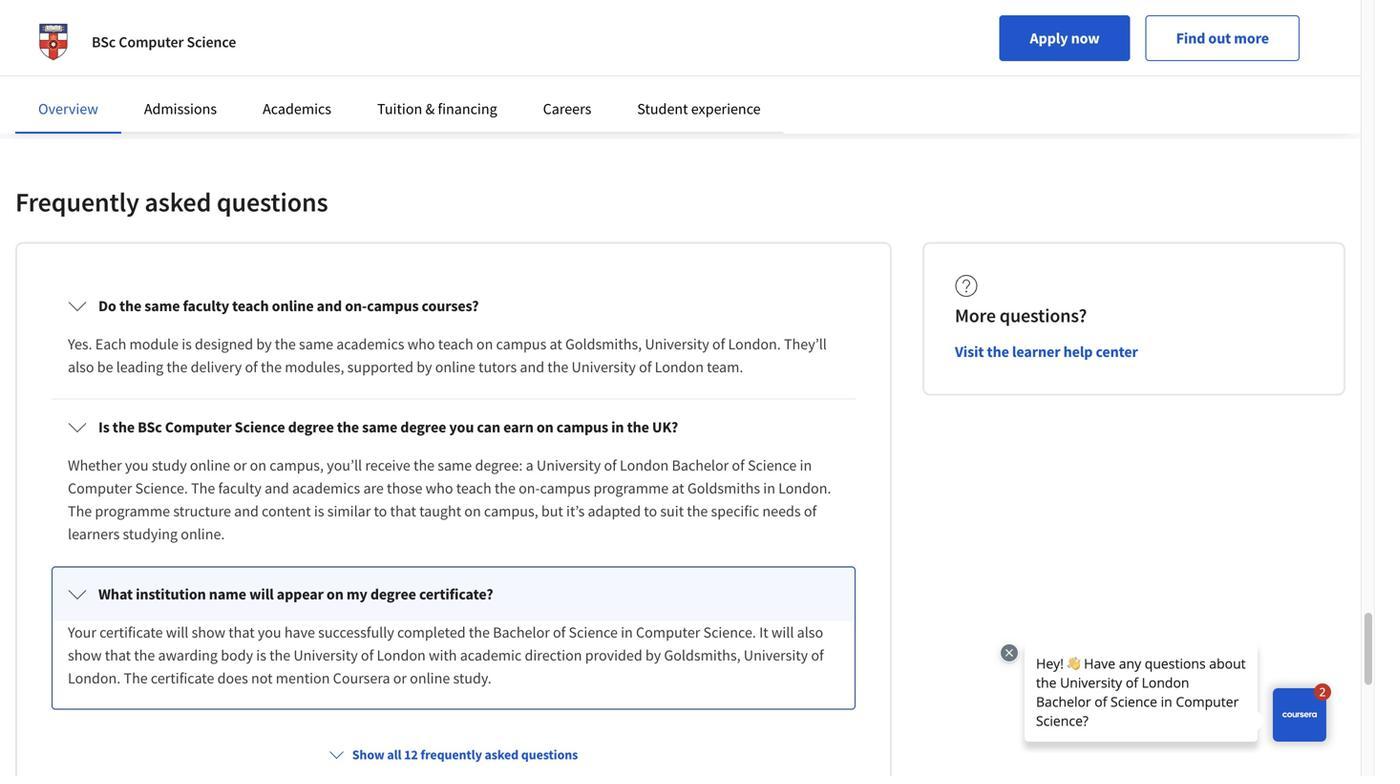Task type: locate. For each thing, give the bounding box(es) containing it.
also right it
[[797, 623, 823, 642]]

1 vertical spatial faculty
[[218, 479, 262, 498]]

0 horizontal spatial show
[[68, 646, 102, 665]]

0 horizontal spatial science.
[[135, 479, 188, 498]]

at
[[550, 335, 562, 354], [672, 479, 684, 498]]

certificate down what
[[99, 623, 163, 642]]

same inside the whether you study online or on campus, you'll receive the same degree: a university of london bachelor of science in computer science. the faculty and academics are those who teach the on-campus programme at goldsmiths in london. the programme structure and content is similar to that taught on campus, but it's adapted to suit the specific needs of learners studying online.
[[438, 456, 472, 475]]

1 vertical spatial bsc
[[138, 418, 162, 437]]

teach up designed
[[232, 296, 269, 316]]

1 vertical spatial is
[[314, 502, 324, 521]]

on inside yes. each module is designed by the same academics who teach on campus at goldsmiths, university of london. they'll also be leading the delivery of the modules, supported by online tutors and the university of london team.
[[477, 335, 493, 354]]

online down with
[[410, 669, 450, 688]]

programme
[[594, 479, 669, 498], [95, 502, 170, 521]]

faculty
[[183, 296, 229, 316], [218, 479, 262, 498]]

mention
[[276, 669, 330, 688]]

online
[[272, 296, 314, 316], [435, 358, 475, 377], [190, 456, 230, 475], [410, 669, 450, 688]]

1 vertical spatial you
[[125, 456, 149, 475]]

london down completed
[[377, 646, 426, 665]]

0 vertical spatial faculty
[[183, 296, 229, 316]]

0 horizontal spatial also
[[68, 358, 94, 377]]

campus inside yes. each module is designed by the same academics who teach on campus at goldsmiths, university of london. they'll also be leading the delivery of the modules, supported by online tutors and the university of london team.
[[496, 335, 547, 354]]

overview
[[38, 99, 98, 118]]

0 vertical spatial london
[[655, 358, 704, 377]]

frequently
[[15, 185, 139, 219]]

1 vertical spatial on-
[[519, 479, 540, 498]]

bsc up april 28, 2019
[[92, 32, 116, 52]]

institution
[[136, 585, 206, 604]]

1 horizontal spatial asked
[[485, 746, 519, 763]]

the down what
[[124, 669, 148, 688]]

online left tutors
[[435, 358, 475, 377]]

you inside the whether you study online or on campus, you'll receive the same degree: a university of london bachelor of science in computer science. the faculty and academics are those who teach the on-campus programme at goldsmiths in london. the programme structure and content is similar to that taught on campus, but it's adapted to suit the specific needs of learners studying online.
[[125, 456, 149, 475]]

visit the learner help center
[[955, 342, 1138, 361]]

0 horizontal spatial bachelor
[[493, 623, 550, 642]]

on- inside dropdown button
[[345, 296, 367, 316]]

0 vertical spatial also
[[68, 358, 94, 377]]

faculty up structure
[[218, 479, 262, 498]]

1 horizontal spatial you
[[258, 623, 281, 642]]

0 horizontal spatial programme
[[95, 502, 170, 521]]

goldsmiths,
[[565, 335, 642, 354], [664, 646, 741, 665]]

or inside your certificate will show that you have successfully completed the bachelor of science in computer science. it will also show that the awarding body is the university of london with academic direction provided by goldsmiths, university of london. the certificate does not mention coursera or online study.
[[393, 669, 407, 688]]

those
[[387, 479, 423, 498]]

who up supported
[[408, 335, 435, 354]]

1 horizontal spatial bsc
[[138, 418, 162, 437]]

is left similar at the bottom
[[314, 502, 324, 521]]

london. down your
[[68, 669, 121, 688]]

0 horizontal spatial campus,
[[270, 456, 324, 475]]

by
[[256, 335, 272, 354], [417, 358, 432, 377], [646, 646, 661, 665]]

1 vertical spatial also
[[797, 623, 823, 642]]

1 vertical spatial by
[[417, 358, 432, 377]]

who inside the whether you study online or on campus, you'll receive the same degree: a university of london bachelor of science in computer science. the faculty and academics are those who teach the on-campus programme at goldsmiths in london. the programme structure and content is similar to that taught on campus, but it's adapted to suit the specific needs of learners studying online.
[[426, 479, 453, 498]]

by right designed
[[256, 335, 272, 354]]

1 horizontal spatial at
[[672, 479, 684, 498]]

london. up team.
[[728, 335, 781, 354]]

what institution name will appear on my degree certificate?‎
[[98, 585, 493, 604]]

1 horizontal spatial campus,
[[484, 502, 538, 521]]

the up academic
[[469, 623, 490, 642]]

you
[[449, 418, 474, 437], [125, 456, 149, 475], [258, 623, 281, 642]]

on right earn
[[537, 418, 554, 437]]

0 vertical spatial or
[[233, 456, 247, 475]]

also
[[68, 358, 94, 377], [797, 623, 823, 642]]

1 horizontal spatial is
[[256, 646, 266, 665]]

academics inside the whether you study online or on campus, you'll receive the same degree: a university of london bachelor of science in computer science. the faculty and academics are those who teach the on-campus programme at goldsmiths in london. the programme structure and content is similar to that taught on campus, but it's adapted to suit the specific needs of learners studying online.
[[292, 479, 360, 498]]

who up "taught"
[[426, 479, 453, 498]]

questions inside dropdown button
[[521, 746, 578, 763]]

science up the provided
[[569, 623, 618, 642]]

the left modules, on the top of page
[[261, 358, 282, 377]]

0 horizontal spatial will
[[166, 623, 189, 642]]

you inside your certificate will show that you have successfully completed the bachelor of science in computer science. it will also show that the awarding body is the university of london with academic direction provided by goldsmiths, university of london. the certificate does not mention coursera or online study.
[[258, 623, 281, 642]]

2019 for february 26, 2019
[[1124, 54, 1150, 71]]

1 horizontal spatial 2019
[[1124, 54, 1150, 71]]

london down uk?‎
[[620, 456, 669, 475]]

student experience link
[[637, 99, 761, 118]]

now
[[1071, 29, 1100, 48]]

you left the can
[[449, 418, 474, 437]]

2 horizontal spatial is
[[314, 502, 324, 521]]

body
[[221, 646, 253, 665]]

provided
[[585, 646, 642, 665]]

0 vertical spatial is
[[182, 335, 192, 354]]

london. inside your certificate will show that you have successfully completed the bachelor of science in computer science. it will also show that the awarding body is the university of london with academic direction provided by goldsmiths, university of london. the certificate does not mention coursera or online study.
[[68, 669, 121, 688]]

science. down the study
[[135, 479, 188, 498]]

0 vertical spatial who
[[408, 335, 435, 354]]

0 vertical spatial academics
[[336, 335, 404, 354]]

2 vertical spatial that
[[105, 646, 131, 665]]

programme up the adapted
[[594, 479, 669, 498]]

1 vertical spatial london
[[620, 456, 669, 475]]

1 vertical spatial certificate
[[151, 669, 214, 688]]

the down degree:
[[495, 479, 516, 498]]

study.
[[453, 669, 492, 688]]

february
[[1051, 54, 1102, 71]]

2 horizontal spatial the
[[191, 479, 215, 498]]

0 horizontal spatial questions
[[217, 185, 328, 219]]

does
[[217, 669, 248, 688]]

academics link
[[263, 99, 331, 118]]

2019 right 26,
[[1124, 54, 1150, 71]]

0 vertical spatial on-
[[345, 296, 367, 316]]

campus up it's
[[540, 479, 591, 498]]

science up needs
[[748, 456, 797, 475]]

0 horizontal spatial 2019
[[84, 54, 111, 71]]

computer inside your certificate will show that you have successfully completed the bachelor of science in computer science. it will also show that the awarding body is the university of london with academic direction provided by goldsmiths, university of london. the certificate does not mention coursera or online study.
[[636, 623, 700, 642]]

0 horizontal spatial or
[[233, 456, 247, 475]]

0 horizontal spatial on-
[[345, 296, 367, 316]]

will right it
[[772, 623, 794, 642]]

you inside dropdown button
[[449, 418, 474, 437]]

programme up studying
[[95, 502, 170, 521]]

is right module at left
[[182, 335, 192, 354]]

1 horizontal spatial questions
[[521, 746, 578, 763]]

online right the study
[[190, 456, 230, 475]]

can
[[477, 418, 500, 437]]

online inside the whether you study online or on campus, you'll receive the same degree: a university of london bachelor of science in computer science. the faculty and academics are those who teach the on-campus programme at goldsmiths in london. the programme structure and content is similar to that taught on campus, but it's adapted to suit the specific needs of learners studying online.
[[190, 456, 230, 475]]

1 vertical spatial science.
[[703, 623, 756, 642]]

faculty up designed
[[183, 296, 229, 316]]

26,
[[1104, 54, 1121, 71]]

london left team.
[[655, 358, 704, 377]]

what institution name will appear on my degree certificate?‎ button
[[53, 568, 855, 621]]

degree up you'll
[[288, 418, 334, 437]]

what
[[98, 585, 133, 604]]

online inside your certificate will show that you have successfully completed the bachelor of science in computer science. it will also show that the awarding body is the university of london with academic direction provided by goldsmiths, university of london. the certificate does not mention coursera or online study.
[[410, 669, 450, 688]]

university
[[645, 335, 709, 354], [572, 358, 636, 377], [537, 456, 601, 475], [294, 646, 358, 665], [744, 646, 808, 665]]

2 vertical spatial you
[[258, 623, 281, 642]]

2 2019 from the left
[[1124, 54, 1150, 71]]

teach down degree:
[[456, 479, 492, 498]]

teach inside dropdown button
[[232, 296, 269, 316]]

1 vertical spatial or
[[393, 669, 407, 688]]

1 vertical spatial that
[[229, 623, 255, 642]]

to left "suit"
[[644, 502, 657, 521]]

2 vertical spatial london.
[[68, 669, 121, 688]]

2 vertical spatial by
[[646, 646, 661, 665]]

same down is the bsc computer science degree the same degree you can earn on campus in the uk?‎ dropdown button
[[438, 456, 472, 475]]

campus, left but
[[484, 502, 538, 521]]

also down yes. at top
[[68, 358, 94, 377]]

teach
[[232, 296, 269, 316], [438, 335, 473, 354], [456, 479, 492, 498]]

28,
[[65, 54, 82, 71]]

london. for science
[[779, 479, 831, 498]]

london
[[655, 358, 704, 377], [620, 456, 669, 475], [377, 646, 426, 665]]

1 vertical spatial questions
[[521, 746, 578, 763]]

on- inside the whether you study online or on campus, you'll receive the same degree: a university of london bachelor of science in computer science. the faculty and academics are those who teach the on-campus programme at goldsmiths in london. the programme structure and content is similar to that taught on campus, but it's adapted to suit the specific needs of learners studying online.
[[519, 479, 540, 498]]

campus
[[367, 296, 419, 316], [496, 335, 547, 354], [557, 418, 608, 437], [540, 479, 591, 498]]

they'll
[[784, 335, 827, 354]]

on up tutors
[[477, 335, 493, 354]]

computer down whether
[[68, 479, 132, 498]]

london. inside the whether you study online or on campus, you'll receive the same degree: a university of london bachelor of science in computer science. the faculty and academics are those who teach the on-campus programme at goldsmiths in london. the programme structure and content is similar to that taught on campus, but it's adapted to suit the specific needs of learners studying online.
[[779, 479, 831, 498]]

0 vertical spatial you
[[449, 418, 474, 437]]

the right "suit"
[[687, 502, 708, 521]]

science. inside the whether you study online or on campus, you'll receive the same degree: a university of london bachelor of science in computer science. the faculty and academics are those who teach the on-campus programme at goldsmiths in london. the programme structure and content is similar to that taught on campus, but it's adapted to suit the specific needs of learners studying online.
[[135, 479, 188, 498]]

adapted
[[588, 502, 641, 521]]

is up not
[[256, 646, 266, 665]]

designed
[[195, 335, 253, 354]]

will up awarding
[[166, 623, 189, 642]]

teach down do the same faculty teach online and on-campus courses? dropdown button
[[438, 335, 473, 354]]

0 horizontal spatial asked
[[145, 185, 211, 219]]

is inside yes. each module is designed by the same academics who teach on campus at goldsmiths, university of london. they'll also be leading the delivery of the modules, supported by online tutors and the university of london team.
[[182, 335, 192, 354]]

and
[[317, 296, 342, 316], [520, 358, 544, 377], [265, 479, 289, 498], [234, 502, 259, 521]]

0 horizontal spatial to
[[374, 502, 387, 521]]

more
[[1234, 29, 1269, 48]]

1 vertical spatial bachelor
[[493, 623, 550, 642]]

help
[[1064, 342, 1093, 361]]

0 horizontal spatial the
[[68, 502, 92, 521]]

awarding
[[158, 646, 218, 665]]

academics up supported
[[336, 335, 404, 354]]

0 vertical spatial teach
[[232, 296, 269, 316]]

on right "taught"
[[464, 502, 481, 521]]

0 vertical spatial bachelor
[[672, 456, 729, 475]]

content
[[262, 502, 311, 521]]

2 horizontal spatial by
[[646, 646, 661, 665]]

1 vertical spatial teach
[[438, 335, 473, 354]]

will
[[249, 585, 274, 604], [166, 623, 189, 642], [772, 623, 794, 642]]

0 horizontal spatial goldsmiths,
[[565, 335, 642, 354]]

1 vertical spatial at
[[672, 479, 684, 498]]

the inside your certificate will show that you have successfully completed the bachelor of science in computer science. it will also show that the awarding body is the university of london with academic direction provided by goldsmiths, university of london. the certificate does not mention coursera or online study.
[[124, 669, 148, 688]]

whether you study online or on campus, you'll receive the same degree: a university of london bachelor of science in computer science. the faculty and academics are those who teach the on-campus programme at goldsmiths in london. the programme structure and content is similar to that taught on campus, but it's adapted to suit the specific needs of learners studying online.
[[68, 456, 831, 544]]

but
[[541, 502, 563, 521]]

1 vertical spatial academics
[[292, 479, 360, 498]]

0 vertical spatial goldsmiths,
[[565, 335, 642, 354]]

2 horizontal spatial you
[[449, 418, 474, 437]]

0 vertical spatial at
[[550, 335, 562, 354]]

by right supported
[[417, 358, 432, 377]]

1 horizontal spatial will
[[249, 585, 274, 604]]

academics
[[336, 335, 404, 354], [292, 479, 360, 498]]

campus,
[[270, 456, 324, 475], [484, 502, 538, 521]]

you left have
[[258, 623, 281, 642]]

you left the study
[[125, 456, 149, 475]]

student experience
[[637, 99, 761, 118]]

london. up needs
[[779, 479, 831, 498]]

find
[[1176, 29, 1206, 48]]

1 horizontal spatial on-
[[519, 479, 540, 498]]

science. left it
[[703, 623, 756, 642]]

0 vertical spatial that
[[390, 502, 416, 521]]

it's
[[566, 502, 585, 521]]

1 vertical spatial programme
[[95, 502, 170, 521]]

more
[[955, 304, 996, 327]]

0 horizontal spatial is
[[182, 335, 192, 354]]

0 horizontal spatial you
[[125, 456, 149, 475]]

science down delivery
[[235, 418, 285, 437]]

campus up tutors
[[496, 335, 547, 354]]

1 horizontal spatial by
[[417, 358, 432, 377]]

0 vertical spatial science.
[[135, 479, 188, 498]]

computer up the study
[[165, 418, 232, 437]]

out
[[1209, 29, 1231, 48]]

2019 right the 28,
[[84, 54, 111, 71]]

2 vertical spatial teach
[[456, 479, 492, 498]]

2 horizontal spatial will
[[772, 623, 794, 642]]

0 horizontal spatial bsc
[[92, 32, 116, 52]]

show down your
[[68, 646, 102, 665]]

1 horizontal spatial or
[[393, 669, 407, 688]]

or
[[233, 456, 247, 475], [393, 669, 407, 688]]

faculty inside dropdown button
[[183, 296, 229, 316]]

online up modules, on the top of page
[[272, 296, 314, 316]]

are
[[363, 479, 384, 498]]

in
[[611, 418, 624, 437], [800, 456, 812, 475], [763, 479, 775, 498], [621, 623, 633, 642]]

by right the provided
[[646, 646, 661, 665]]

0 vertical spatial london.
[[728, 335, 781, 354]]

on- down a
[[519, 479, 540, 498]]

campus left courses?
[[367, 296, 419, 316]]

on left my
[[327, 585, 344, 604]]

0 vertical spatial show
[[192, 623, 225, 642]]

2 vertical spatial is
[[256, 646, 266, 665]]

1 horizontal spatial goldsmiths,
[[664, 646, 741, 665]]

1 vertical spatial who
[[426, 479, 453, 498]]

campus, up content
[[270, 456, 324, 475]]

same
[[144, 296, 180, 316], [299, 335, 333, 354], [362, 418, 398, 437], [438, 456, 472, 475]]

academics down you'll
[[292, 479, 360, 498]]

the right do
[[119, 296, 142, 316]]

student
[[637, 99, 688, 118]]

computer inside dropdown button
[[165, 418, 232, 437]]

science inside the whether you study online or on campus, you'll receive the same degree: a university of london bachelor of science in computer science. the faculty and academics are those who teach the on-campus programme at goldsmiths in london. the programme structure and content is similar to that taught on campus, but it's adapted to suit the specific needs of learners studying online.
[[748, 456, 797, 475]]

april 28, 2019
[[36, 54, 111, 71]]

tutors
[[479, 358, 517, 377]]

1 vertical spatial campus,
[[484, 502, 538, 521]]

specific
[[711, 502, 759, 521]]

london. inside yes. each module is designed by the same academics who teach on campus at goldsmiths, university of london. they'll also be leading the delivery of the modules, supported by online tutors and the university of london team.
[[728, 335, 781, 354]]

2 vertical spatial the
[[124, 669, 148, 688]]

1 vertical spatial asked
[[485, 746, 519, 763]]

learner
[[1012, 342, 1061, 361]]

show all 12 frequently asked questions
[[352, 746, 578, 763]]

1 horizontal spatial that
[[229, 623, 255, 642]]

that down those
[[390, 502, 416, 521]]

bsc up the study
[[138, 418, 162, 437]]

that
[[390, 502, 416, 521], [229, 623, 255, 642], [105, 646, 131, 665]]

goldsmiths
[[687, 479, 760, 498]]

who
[[408, 335, 435, 354], [426, 479, 453, 498]]

1 horizontal spatial also
[[797, 623, 823, 642]]

0 vertical spatial certificate
[[99, 623, 163, 642]]

in inside is the bsc computer science degree the same degree you can earn on campus in the uk?‎ dropdown button
[[611, 418, 624, 437]]

degree up receive
[[400, 418, 446, 437]]

and left content
[[234, 502, 259, 521]]

0 horizontal spatial that
[[105, 646, 131, 665]]

who inside yes. each module is designed by the same academics who teach on campus at goldsmiths, university of london. they'll also be leading the delivery of the modules, supported by online tutors and the university of london team.
[[408, 335, 435, 354]]

the
[[119, 296, 142, 316], [275, 335, 296, 354], [987, 342, 1009, 361], [167, 358, 188, 377], [261, 358, 282, 377], [548, 358, 569, 377], [113, 418, 135, 437], [337, 418, 359, 437], [627, 418, 649, 437], [414, 456, 435, 475], [495, 479, 516, 498], [687, 502, 708, 521], [469, 623, 490, 642], [134, 646, 155, 665], [269, 646, 290, 665]]

bachelor
[[672, 456, 729, 475], [493, 623, 550, 642]]

and right tutors
[[520, 358, 544, 377]]

that inside the whether you study online or on campus, you'll receive the same degree: a university of london bachelor of science in computer science. the faculty and academics are those who teach the on-campus programme at goldsmiths in london. the programme structure and content is similar to that taught on campus, but it's adapted to suit the specific needs of learners studying online.
[[390, 502, 416, 521]]

not
[[251, 669, 273, 688]]

bsc inside dropdown button
[[138, 418, 162, 437]]

faculty inside the whether you study online or on campus, you'll receive the same degree: a university of london bachelor of science in computer science. the faculty and academics are those who teach the on-campus programme at goldsmiths in london. the programme structure and content is similar to that taught on campus, but it's adapted to suit the specific needs of learners studying online.
[[218, 479, 262, 498]]

questions
[[217, 185, 328, 219], [521, 746, 578, 763]]

1 vertical spatial london.
[[779, 479, 831, 498]]

show up awarding
[[192, 623, 225, 642]]

2 to from the left
[[644, 502, 657, 521]]

uk?‎
[[652, 418, 678, 437]]

science.
[[135, 479, 188, 498], [703, 623, 756, 642]]

0 vertical spatial the
[[191, 479, 215, 498]]

the up structure
[[191, 479, 215, 498]]

1 vertical spatial goldsmiths,
[[664, 646, 741, 665]]

1 2019 from the left
[[84, 54, 111, 71]]

1 vertical spatial the
[[68, 502, 92, 521]]

will right the name
[[249, 585, 274, 604]]

to down are
[[374, 502, 387, 521]]

certificate down awarding
[[151, 669, 214, 688]]

asked right frequently
[[485, 746, 519, 763]]

taught
[[419, 502, 461, 521]]

1 horizontal spatial bachelor
[[672, 456, 729, 475]]

2 horizontal spatial that
[[390, 502, 416, 521]]

module
[[129, 335, 179, 354]]

same up modules, on the top of page
[[299, 335, 333, 354]]

that up body
[[229, 623, 255, 642]]

the up learners
[[68, 502, 92, 521]]

on
[[477, 335, 493, 354], [537, 418, 554, 437], [250, 456, 267, 475], [464, 502, 481, 521], [327, 585, 344, 604]]

frequently asked questions
[[15, 185, 328, 219]]

or right the study
[[233, 456, 247, 475]]

at inside the whether you study online or on campus, you'll receive the same degree: a university of london bachelor of science in computer science. the faculty and academics are those who teach the on-campus programme at goldsmiths in london. the programme structure and content is similar to that taught on campus, but it's adapted to suit the specific needs of learners studying online.
[[672, 479, 684, 498]]

1 horizontal spatial show
[[192, 623, 225, 642]]

1 horizontal spatial to
[[644, 502, 657, 521]]

apply now
[[1030, 29, 1100, 48]]

bachelor up academic
[[493, 623, 550, 642]]

and up modules, on the top of page
[[317, 296, 342, 316]]

on- up supported
[[345, 296, 367, 316]]

online inside yes. each module is designed by the same academics who teach on campus at goldsmiths, university of london. they'll also be leading the delivery of the modules, supported by online tutors and the university of london team.
[[435, 358, 475, 377]]

asked inside show all 12 frequently asked questions dropdown button
[[485, 746, 519, 763]]

0 horizontal spatial at
[[550, 335, 562, 354]]

careers link
[[543, 99, 591, 118]]

academic
[[460, 646, 522, 665]]



Task type: describe. For each thing, give the bounding box(es) containing it.
goldsmiths, inside your certificate will show that you have successfully completed the bachelor of science in computer science. it will also show that the awarding body is the university of london with academic direction provided by goldsmiths, university of london. the certificate does not mention coursera or online study.
[[664, 646, 741, 665]]

science inside your certificate will show that you have successfully completed the bachelor of science in computer science. it will also show that the awarding body is the university of london with academic direction provided by goldsmiths, university of london. the certificate does not mention coursera or online study.
[[569, 623, 618, 642]]

0 horizontal spatial by
[[256, 335, 272, 354]]

&
[[425, 99, 435, 118]]

on up content
[[250, 456, 267, 475]]

university of london logo image
[[31, 19, 76, 65]]

delivery
[[191, 358, 242, 377]]

studying
[[123, 525, 178, 544]]

by inside your certificate will show that you have successfully completed the bachelor of science in computer science. it will also show that the awarding body is the university of london with academic direction provided by goldsmiths, university of london. the certificate does not mention coursera or online study.
[[646, 646, 661, 665]]

and inside yes. each module is designed by the same academics who teach on campus at goldsmiths, university of london. they'll also be leading the delivery of the modules, supported by online tutors and the university of london team.
[[520, 358, 544, 377]]

show
[[352, 746, 385, 763]]

do the same faculty teach online and on-campus courses? button
[[53, 279, 855, 333]]

team.
[[707, 358, 743, 377]]

is the bsc computer science degree the same degree you can earn on campus in the uk?‎ button
[[53, 401, 855, 454]]

the for certificate
[[124, 669, 148, 688]]

london. for also
[[68, 669, 121, 688]]

successfully
[[318, 623, 394, 642]]

the left uk?‎
[[627, 418, 649, 437]]

frequently
[[421, 746, 482, 763]]

admissions link
[[144, 99, 217, 118]]

the up modules, on the top of page
[[275, 335, 296, 354]]

same up receive
[[362, 418, 398, 437]]

april 28, 2019 link
[[36, 0, 310, 72]]

also inside your certificate will show that you have successfully completed the bachelor of science in computer science. it will also show that the awarding body is the university of london with academic direction provided by goldsmiths, university of london. the certificate does not mention coursera or online study.
[[797, 623, 823, 642]]

0 vertical spatial bsc
[[92, 32, 116, 52]]

bachelor inside the whether you study online or on campus, you'll receive the same degree: a university of london bachelor of science in computer science. the faculty and academics are those who teach the on-campus programme at goldsmiths in london. the programme structure and content is similar to that taught on campus, but it's adapted to suit the specific needs of learners studying online.
[[672, 456, 729, 475]]

leading
[[116, 358, 164, 377]]

name
[[209, 585, 246, 604]]

similar
[[327, 502, 371, 521]]

campus inside the whether you study online or on campus, you'll receive the same degree: a university of london bachelor of science in computer science. the faculty and academics are those who teach the on-campus programme at goldsmiths in london. the programme structure and content is similar to that taught on campus, but it's adapted to suit the specific needs of learners studying online.
[[540, 479, 591, 498]]

the right visit
[[987, 342, 1009, 361]]

same up module at left
[[144, 296, 180, 316]]

or inside the whether you study online or on campus, you'll receive the same degree: a university of london bachelor of science in computer science. the faculty and academics are those who teach the on-campus programme at goldsmiths in london. the programme structure and content is similar to that taught on campus, but it's adapted to suit the specific needs of learners studying online.
[[233, 456, 247, 475]]

and inside dropdown button
[[317, 296, 342, 316]]

apply now button
[[1000, 15, 1130, 61]]

tuition & financing link
[[377, 99, 497, 118]]

find out more button
[[1146, 15, 1300, 61]]

your certificate will show that you have successfully completed the bachelor of science in computer science. it will also show that the awarding body is the university of london with academic direction provided by goldsmiths, university of london. the certificate does not mention coursera or online study.
[[68, 623, 824, 688]]

april
[[36, 54, 62, 71]]

tuition & financing
[[377, 99, 497, 118]]

earn
[[503, 418, 534, 437]]

degree right my
[[370, 585, 416, 604]]

collapsed list
[[48, 274, 860, 715]]

the for you
[[68, 502, 92, 521]]

goldsmiths, inside yes. each module is designed by the same academics who teach on campus at goldsmiths, university of london. they'll also be leading the delivery of the modules, supported by online tutors and the university of london team.
[[565, 335, 642, 354]]

apply
[[1030, 29, 1068, 48]]

certificate?‎
[[419, 585, 493, 604]]

show all 12 frequently asked questions button
[[322, 738, 586, 772]]

the right tutors
[[548, 358, 569, 377]]

science inside dropdown button
[[235, 418, 285, 437]]

study
[[152, 456, 187, 475]]

london inside your certificate will show that you have successfully completed the bachelor of science in computer science. it will also show that the awarding body is the university of london with academic direction provided by goldsmiths, university of london. the certificate does not mention coursera or online study.
[[377, 646, 426, 665]]

teach inside yes. each module is designed by the same academics who teach on campus at goldsmiths, university of london. they'll also be leading the delivery of the modules, supported by online tutors and the university of london team.
[[438, 335, 473, 354]]

admissions
[[144, 99, 217, 118]]

is inside your certificate will show that you have successfully completed the bachelor of science in computer science. it will also show that the awarding body is the university of london with academic direction provided by goldsmiths, university of london. the certificate does not mention coursera or online study.
[[256, 646, 266, 665]]

completed
[[397, 623, 466, 642]]

teach inside the whether you study online or on campus, you'll receive the same degree: a university of london bachelor of science in computer science. the faculty and academics are those who teach the on-campus programme at goldsmiths in london. the programme structure and content is similar to that taught on campus, but it's adapted to suit the specific needs of learners studying online.
[[456, 479, 492, 498]]

needs
[[763, 502, 801, 521]]

receive
[[365, 456, 411, 475]]

in inside your certificate will show that you have successfully completed the bachelor of science in computer science. it will also show that the awarding body is the university of london with academic direction provided by goldsmiths, university of london. the certificate does not mention coursera or online study.
[[621, 623, 633, 642]]

visit the learner help center link
[[955, 340, 1138, 363]]

be
[[97, 358, 113, 377]]

the up not
[[269, 646, 290, 665]]

you'll
[[327, 456, 362, 475]]

experience
[[691, 99, 761, 118]]

questions?
[[1000, 304, 1087, 327]]

with
[[429, 646, 457, 665]]

at inside yes. each module is designed by the same academics who teach on campus at goldsmiths, university of london. they'll also be leading the delivery of the modules, supported by online tutors and the university of london team.
[[550, 335, 562, 354]]

all
[[387, 746, 402, 763]]

science. inside your certificate will show that you have successfully completed the bachelor of science in computer science. it will also show that the awarding body is the university of london with academic direction provided by goldsmiths, university of london. the certificate does not mention coursera or online study.
[[703, 623, 756, 642]]

bachelor inside your certificate will show that you have successfully completed the bachelor of science in computer science. it will also show that the awarding body is the university of london with academic direction provided by goldsmiths, university of london. the certificate does not mention coursera or online study.
[[493, 623, 550, 642]]

the left awarding
[[134, 646, 155, 665]]

same inside yes. each module is designed by the same academics who teach on campus at goldsmiths, university of london. they'll also be leading the delivery of the modules, supported by online tutors and the university of london team.
[[299, 335, 333, 354]]

degree:
[[475, 456, 523, 475]]

have
[[284, 623, 315, 642]]

is
[[98, 418, 110, 437]]

learners
[[68, 525, 120, 544]]

2019 for april 28, 2019
[[84, 54, 111, 71]]

coursera
[[333, 669, 390, 688]]

each
[[95, 335, 126, 354]]

structure
[[173, 502, 231, 521]]

the up you'll
[[337, 418, 359, 437]]

visit
[[955, 342, 984, 361]]

it
[[759, 623, 769, 642]]

your
[[68, 623, 96, 642]]

is inside the whether you study online or on campus, you'll receive the same degree: a university of london bachelor of science in computer science. the faculty and academics are those who teach the on-campus programme at goldsmiths in london. the programme structure and content is similar to that taught on campus, but it's adapted to suit the specific needs of learners studying online.
[[314, 502, 324, 521]]

12
[[404, 746, 418, 763]]

also inside yes. each module is designed by the same academics who teach on campus at goldsmiths, university of london. they'll also be leading the delivery of the modules, supported by online tutors and the university of london team.
[[68, 358, 94, 377]]

online.
[[181, 525, 225, 544]]

academics
[[263, 99, 331, 118]]

yes. each module is designed by the same academics who teach on campus at goldsmiths, university of london. they'll also be leading the delivery of the modules, supported by online tutors and the university of london team.
[[68, 335, 827, 377]]

the up those
[[414, 456, 435, 475]]

a
[[526, 456, 534, 475]]

online inside do the same faculty teach online and on-campus courses? dropdown button
[[272, 296, 314, 316]]

london inside yes. each module is designed by the same academics who teach on campus at goldsmiths, university of london. they'll also be leading the delivery of the modules, supported by online tutors and the university of london team.
[[655, 358, 704, 377]]

campus right earn
[[557, 418, 608, 437]]

university inside the whether you study online or on campus, you'll receive the same degree: a university of london bachelor of science in computer science. the faculty and academics are those who teach the on-campus programme at goldsmiths in london. the programme structure and content is similar to that taught on campus, but it's adapted to suit the specific needs of learners studying online.
[[537, 456, 601, 475]]

overview link
[[38, 99, 98, 118]]

the right is
[[113, 418, 135, 437]]

academics inside yes. each module is designed by the same academics who teach on campus at goldsmiths, university of london. they'll also be leading the delivery of the modules, supported by online tutors and the university of london team.
[[336, 335, 404, 354]]

center
[[1096, 342, 1138, 361]]

financing
[[438, 99, 497, 118]]

supported
[[347, 358, 414, 377]]

february 26, 2019
[[1051, 54, 1150, 71]]

the down module at left
[[167, 358, 188, 377]]

do
[[98, 296, 116, 316]]

february 26, 2019 link
[[1051, 0, 1325, 72]]

modules,
[[285, 358, 344, 377]]

london inside the whether you study online or on campus, you'll receive the same degree: a university of london bachelor of science in computer science. the faculty and academics are those who teach the on-campus programme at goldsmiths in london. the programme structure and content is similar to that taught on campus, but it's adapted to suit the specific needs of learners studying online.
[[620, 456, 669, 475]]

and up content
[[265, 479, 289, 498]]

courses?
[[422, 296, 479, 316]]

whether
[[68, 456, 122, 475]]

find out more
[[1176, 29, 1269, 48]]

computer up admissions
[[119, 32, 184, 52]]

bsc computer science
[[92, 32, 236, 52]]

careers
[[543, 99, 591, 118]]

more questions?
[[955, 304, 1087, 327]]

0 vertical spatial campus,
[[270, 456, 324, 475]]

1 to from the left
[[374, 502, 387, 521]]

do the same faculty teach online and on-campus courses?
[[98, 296, 479, 316]]

0 vertical spatial questions
[[217, 185, 328, 219]]

computer inside the whether you study online or on campus, you'll receive the same degree: a university of london bachelor of science in computer science. the faculty and academics are those who teach the on-campus programme at goldsmiths in london. the programme structure and content is similar to that taught on campus, but it's adapted to suit the specific needs of learners studying online.
[[68, 479, 132, 498]]

science up the "admissions" link
[[187, 32, 236, 52]]

will inside dropdown button
[[249, 585, 274, 604]]

0 vertical spatial programme
[[594, 479, 669, 498]]

1 vertical spatial show
[[68, 646, 102, 665]]



Task type: vqa. For each thing, say whether or not it's contained in the screenshot.
COURSES, inside the Learn at your own pace, move between multiple courses, or switch to a different course
no



